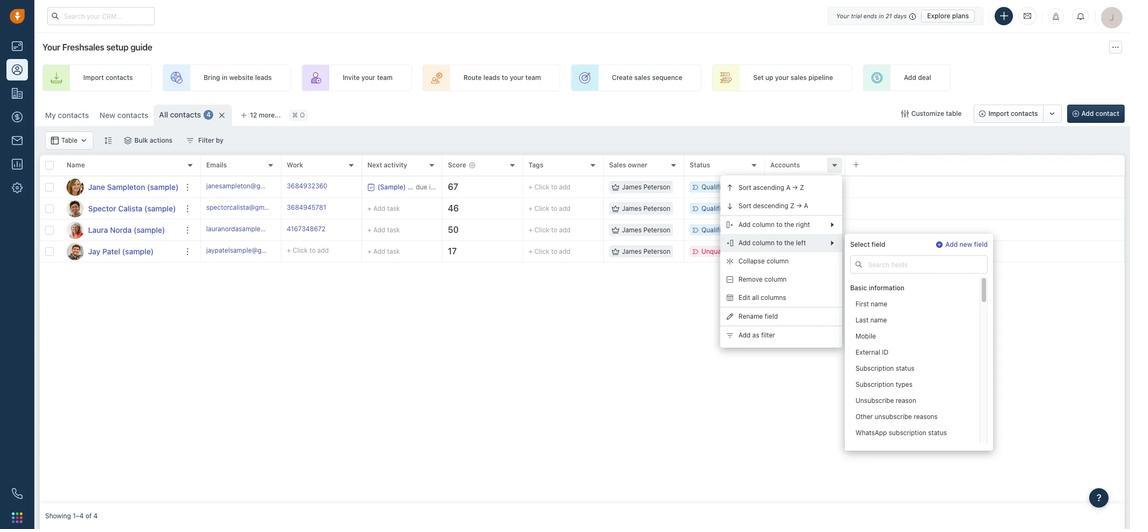Task type: locate. For each thing, give the bounding box(es) containing it.
4 james from the top
[[622, 248, 642, 256]]

your for your trial ends in 21 days
[[837, 12, 850, 19]]

select field
[[851, 241, 886, 249]]

sort inside menu item
[[739, 202, 752, 210]]

3 cell from the top
[[846, 220, 1126, 241]]

2 task from the top
[[387, 226, 400, 234]]

filter by
[[198, 137, 224, 145]]

press space to select this row. row containing 46
[[201, 198, 1126, 220]]

2 + add task from the top
[[368, 226, 400, 234]]

showing
[[45, 513, 71, 521]]

sort inside menu item
[[739, 184, 752, 192]]

+ add task
[[368, 205, 400, 213], [368, 226, 400, 234], [368, 248, 400, 256]]

external
[[856, 349, 881, 357]]

1 horizontal spatial a
[[805, 202, 809, 210]]

container_wx8msf4aqz5i3rn1 image inside the customize table button
[[902, 110, 909, 118]]

field for rename field
[[765, 313, 779, 321]]

+ add task for 50
[[368, 226, 400, 234]]

task for 50
[[387, 226, 400, 234]]

james peterson for 46
[[622, 205, 671, 213]]

z inside menu item
[[801, 184, 805, 192]]

0 vertical spatial subscription
[[856, 365, 895, 373]]

0 vertical spatial 4
[[207, 111, 211, 119]]

import contacts
[[83, 74, 133, 82], [989, 110, 1039, 118]]

1 vertical spatial subscription
[[856, 381, 895, 389]]

field inside rename field menu item
[[765, 313, 779, 321]]

add inside menu item
[[739, 332, 751, 340]]

add for 67
[[559, 183, 571, 191]]

qualified for 50
[[702, 226, 729, 234]]

other
[[856, 414, 874, 422]]

new contacts
[[100, 111, 148, 120]]

0 vertical spatial sort
[[739, 184, 752, 192]]

1 vertical spatial import
[[989, 110, 1010, 118]]

1 horizontal spatial field
[[872, 241, 886, 249]]

import contacts link
[[42, 65, 152, 91]]

2 vertical spatial qualified
[[702, 226, 729, 234]]

import inside button
[[989, 110, 1010, 118]]

press space to select this row. row containing jane sampleton (sample)
[[40, 177, 201, 198]]

3 your from the left
[[776, 74, 789, 82]]

peterson for 67
[[644, 183, 671, 191]]

0 horizontal spatial your
[[42, 42, 60, 52]]

sort left ascending on the top of page
[[739, 184, 752, 192]]

leads right route
[[484, 74, 500, 82]]

1 vertical spatial qualified
[[702, 205, 729, 213]]

2 james from the top
[[622, 205, 642, 213]]

name row
[[40, 155, 201, 177]]

your right up
[[776, 74, 789, 82]]

2 + click to add from the top
[[529, 205, 571, 213]]

basic information
[[851, 284, 905, 293]]

3 task from the top
[[387, 248, 400, 256]]

deal
[[919, 74, 932, 82]]

table
[[61, 137, 78, 145]]

press space to select this row. row containing 17
[[201, 241, 1126, 263]]

1 vertical spatial sort
[[739, 202, 752, 210]]

1 horizontal spatial your
[[510, 74, 524, 82]]

status down reasons
[[929, 430, 948, 438]]

widgetz.io
[[771, 183, 803, 191]]

2 the from the top
[[785, 239, 795, 247]]

row group containing jane sampleton (sample)
[[40, 177, 201, 263]]

2 james peterson from the top
[[622, 205, 671, 213]]

1 vertical spatial a
[[805, 202, 809, 210]]

up
[[766, 74, 774, 82]]

0 horizontal spatial import contacts
[[83, 74, 133, 82]]

score
[[448, 161, 467, 170]]

(sample) up right
[[801, 205, 828, 213]]

qualified
[[702, 183, 729, 191], [702, 205, 729, 213], [702, 226, 729, 234]]

add as filter menu item
[[721, 327, 843, 345]]

4 cell from the top
[[846, 241, 1126, 262]]

import contacts inside import contacts link
[[83, 74, 133, 82]]

your right route
[[510, 74, 524, 82]]

1 vertical spatial →
[[797, 202, 803, 210]]

(sample) down 'left'
[[793, 248, 820, 256]]

1 vertical spatial + add task
[[368, 226, 400, 234]]

z
[[801, 184, 805, 192], [791, 202, 795, 210]]

column inside "menu item"
[[765, 276, 787, 284]]

column down descending
[[753, 221, 775, 229]]

column up columns
[[765, 276, 787, 284]]

3 james peterson from the top
[[622, 226, 671, 234]]

information
[[869, 284, 905, 293]]

cell for 17
[[846, 241, 1126, 262]]

the for right
[[785, 221, 795, 229]]

subscription down external id
[[856, 365, 895, 373]]

+ click to add for 17
[[529, 248, 571, 256]]

sort ascending a → z menu item
[[721, 179, 843, 197]]

0 vertical spatial task
[[387, 205, 400, 213]]

0 vertical spatial subscription
[[889, 430, 927, 438]]

all contacts link
[[159, 110, 201, 120]]

your right invite
[[362, 74, 376, 82]]

0 horizontal spatial your
[[362, 74, 376, 82]]

remove column menu item
[[721, 271, 843, 289]]

laura
[[88, 225, 108, 235]]

3 + click to add from the top
[[529, 226, 571, 234]]

subscription up the unsubscribe
[[856, 381, 895, 389]]

3 james from the top
[[622, 226, 642, 234]]

1 vertical spatial z
[[791, 202, 795, 210]]

3 qualified from the top
[[702, 226, 729, 234]]

1 horizontal spatial leads
[[484, 74, 500, 82]]

sales left pipeline
[[791, 74, 807, 82]]

types
[[896, 381, 913, 389]]

1 sales from the left
[[635, 74, 651, 82]]

phone image
[[12, 489, 23, 500]]

press space to select this row. row containing spector calista (sample)
[[40, 198, 201, 220]]

column inside menu item
[[767, 258, 789, 266]]

→ down widgetz.io (sample) link
[[797, 202, 803, 210]]

press space to select this row. row containing laura norda (sample)
[[40, 220, 201, 241]]

2 horizontal spatial your
[[776, 74, 789, 82]]

tags
[[529, 161, 544, 170]]

add for 46
[[559, 205, 571, 213]]

0 vertical spatial qualified
[[702, 183, 729, 191]]

james for 50
[[622, 226, 642, 234]]

import contacts inside import contacts button
[[989, 110, 1039, 118]]

in right bring
[[222, 74, 228, 82]]

1 cell from the top
[[846, 177, 1126, 198]]

3684932360 link
[[287, 182, 328, 193]]

1 vertical spatial status
[[929, 430, 948, 438]]

add for 17
[[559, 248, 571, 256]]

pipeline
[[809, 74, 834, 82]]

1 vertical spatial your
[[42, 42, 60, 52]]

add inside menu
[[946, 241, 959, 249]]

right
[[797, 221, 811, 229]]

z inside menu item
[[791, 202, 795, 210]]

1 horizontal spatial import
[[989, 110, 1010, 118]]

filter by button
[[180, 132, 231, 150]]

4 right of at the left bottom
[[94, 513, 98, 521]]

in
[[880, 12, 885, 19], [222, 74, 228, 82]]

set up your sales pipeline
[[754, 74, 834, 82]]

click for 67
[[535, 183, 550, 191]]

→ inside menu item
[[793, 184, 799, 192]]

0 vertical spatial name
[[871, 301, 888, 309]]

press space to select this row. row containing 67
[[201, 177, 1126, 198]]

1 horizontal spatial 4
[[207, 111, 211, 119]]

(sample) down laura norda (sample) link
[[122, 247, 154, 256]]

2 vertical spatial + add task
[[368, 248, 400, 256]]

your left freshsales
[[42, 42, 60, 52]]

new
[[100, 111, 115, 120]]

0 vertical spatial import contacts
[[83, 74, 133, 82]]

spector
[[88, 204, 116, 213]]

container_wx8msf4aqz5i3rn1 image
[[902, 110, 909, 118], [80, 137, 88, 145], [124, 137, 132, 145], [187, 137, 194, 145], [612, 184, 620, 191], [612, 248, 620, 256]]

sales owner
[[610, 161, 648, 170]]

the for left
[[785, 239, 795, 247]]

menu
[[721, 176, 843, 348]]

sort ascending a → z
[[739, 184, 805, 192]]

column up the e
[[753, 239, 775, 247]]

import contacts for import contacts link
[[83, 74, 133, 82]]

website
[[229, 74, 254, 82]]

status down whatsapp subscription status
[[911, 446, 930, 454]]

sales right create
[[635, 74, 651, 82]]

1 james peterson from the top
[[622, 183, 671, 191]]

4 up filter by
[[207, 111, 211, 119]]

container_wx8msf4aqz5i3rn1 image
[[51, 137, 59, 145], [368, 184, 375, 191], [612, 205, 620, 213], [612, 227, 620, 234]]

e
[[771, 248, 775, 256]]

techcave
[[771, 205, 799, 213]]

1 sort from the top
[[739, 184, 752, 192]]

0 horizontal spatial import
[[83, 74, 104, 82]]

left
[[797, 239, 807, 247]]

james for 46
[[622, 205, 642, 213]]

bulk actions
[[135, 137, 173, 145]]

(sample) up techcave (sample) link
[[805, 183, 832, 191]]

your freshsales setup guide
[[42, 42, 152, 52]]

subscription
[[889, 430, 927, 438], [872, 446, 910, 454]]

1 vertical spatial name
[[871, 317, 888, 325]]

1 + add task from the top
[[368, 205, 400, 213]]

0 horizontal spatial field
[[765, 313, 779, 321]]

2 vertical spatial status
[[911, 446, 930, 454]]

james peterson for 67
[[622, 183, 671, 191]]

(sample) up 'left'
[[801, 226, 827, 234]]

Search fields field
[[851, 256, 988, 274]]

add inside 'button'
[[1082, 110, 1095, 118]]

2 leads from the left
[[484, 74, 500, 82]]

→ for a
[[797, 202, 803, 210]]

customize
[[912, 110, 945, 118]]

route
[[464, 74, 482, 82]]

corp
[[776, 248, 791, 256]]

1 horizontal spatial your
[[837, 12, 850, 19]]

(sample) right calista
[[144, 204, 176, 213]]

contacts inside button
[[1012, 110, 1039, 118]]

janesampleton@gmail.com link
[[206, 182, 288, 193]]

4 + click to add from the top
[[529, 248, 571, 256]]

the left right
[[785, 221, 795, 229]]

emails
[[206, 161, 227, 170]]

import right table
[[989, 110, 1010, 118]]

peterson for 46
[[644, 205, 671, 213]]

status up the "types" at the right of page
[[896, 365, 915, 373]]

whatsapp
[[856, 430, 888, 438]]

1 the from the top
[[785, 221, 795, 229]]

task
[[387, 205, 400, 213], [387, 226, 400, 234], [387, 248, 400, 256]]

0 vertical spatial in
[[880, 12, 885, 19]]

task for 46
[[387, 205, 400, 213]]

status
[[896, 365, 915, 373], [929, 430, 948, 438], [911, 446, 930, 454]]

table button
[[45, 132, 94, 150]]

0 vertical spatial import
[[83, 74, 104, 82]]

0 horizontal spatial in
[[222, 74, 228, 82]]

0 vertical spatial the
[[785, 221, 795, 229]]

2 sort from the top
[[739, 202, 752, 210]]

add for add deal
[[905, 74, 917, 82]]

edit all columns
[[739, 294, 787, 302]]

add
[[559, 183, 571, 191], [559, 205, 571, 213], [559, 226, 571, 234], [318, 247, 329, 255], [559, 248, 571, 256]]

+ click to add for 50
[[529, 226, 571, 234]]

row group
[[40, 177, 201, 263], [201, 177, 1126, 263]]

1 horizontal spatial in
[[880, 12, 885, 19]]

1 team from the left
[[377, 74, 393, 82]]

0 vertical spatial a
[[787, 184, 791, 192]]

1 peterson from the top
[[644, 183, 671, 191]]

qualified for 46
[[702, 205, 729, 213]]

1 horizontal spatial sales
[[791, 74, 807, 82]]

1 your from the left
[[362, 74, 376, 82]]

james peterson
[[622, 183, 671, 191], [622, 205, 671, 213], [622, 226, 671, 234], [622, 248, 671, 256]]

→ inside menu item
[[797, 202, 803, 210]]

⌘
[[292, 111, 298, 120]]

grid containing 67
[[40, 154, 1126, 504]]

1 + click to add from the top
[[529, 183, 571, 191]]

spector calista (sample)
[[88, 204, 176, 213]]

subscription for whatsapp
[[889, 430, 927, 438]]

techcave (sample) link
[[771, 205, 828, 213]]

2 cell from the top
[[846, 198, 1126, 219]]

4 james peterson from the top
[[622, 248, 671, 256]]

2 vertical spatial task
[[387, 248, 400, 256]]

days
[[894, 12, 907, 19]]

invite
[[343, 74, 360, 82]]

the up "e corp (sample)"
[[785, 239, 795, 247]]

container_wx8msf4aqz5i3rn1 image inside table popup button
[[51, 137, 59, 145]]

sort descending z → a menu item
[[721, 197, 843, 216]]

jay
[[88, 247, 100, 256]]

2 row group from the left
[[201, 177, 1126, 263]]

(sample) for acme inc (sample)
[[801, 226, 827, 234]]

your left trial
[[837, 12, 850, 19]]

import down your freshsales setup guide
[[83, 74, 104, 82]]

0 horizontal spatial a
[[787, 184, 791, 192]]

activity
[[384, 161, 408, 170]]

(sample) inside 'link'
[[122, 247, 154, 256]]

leads
[[255, 74, 272, 82], [484, 74, 500, 82]]

0 horizontal spatial sales
[[635, 74, 651, 82]]

add for 50
[[559, 226, 571, 234]]

2 peterson from the top
[[644, 205, 671, 213]]

my
[[45, 111, 56, 120]]

1 horizontal spatial z
[[801, 184, 805, 192]]

3 peterson from the top
[[644, 226, 671, 234]]

acme
[[771, 226, 788, 234]]

2 your from the left
[[510, 74, 524, 82]]

1 vertical spatial import contacts
[[989, 110, 1039, 118]]

click for 46
[[535, 205, 550, 213]]

row group containing 67
[[201, 177, 1126, 263]]

(sample)
[[147, 182, 179, 192], [805, 183, 832, 191], [144, 204, 176, 213], [801, 205, 828, 213], [134, 225, 165, 235], [801, 226, 827, 234], [122, 247, 154, 256], [793, 248, 820, 256]]

j image
[[67, 179, 84, 196]]

name for first name
[[871, 301, 888, 309]]

subscription for subscription status
[[856, 365, 895, 373]]

filter
[[762, 332, 776, 340]]

set up your sales pipeline link
[[713, 65, 853, 91]]

(sample) right sampleton
[[147, 182, 179, 192]]

1 horizontal spatial import contacts
[[989, 110, 1039, 118]]

customize table
[[912, 110, 962, 118]]

name down basic information
[[871, 301, 888, 309]]

sales
[[635, 74, 651, 82], [791, 74, 807, 82]]

(sample) for e corp (sample)
[[793, 248, 820, 256]]

0 horizontal spatial z
[[791, 202, 795, 210]]

sort left descending
[[739, 202, 752, 210]]

send email image
[[1024, 11, 1032, 21]]

peterson
[[644, 183, 671, 191], [644, 205, 671, 213], [644, 226, 671, 234], [644, 248, 671, 256]]

(sample) for laura norda (sample)
[[134, 225, 165, 235]]

status for whatsapp subscription status
[[929, 430, 948, 438]]

sort
[[739, 184, 752, 192], [739, 202, 752, 210]]

2 qualified from the top
[[702, 205, 729, 213]]

bring in website leads link
[[163, 65, 291, 91]]

jane sampleton (sample) link
[[88, 182, 179, 193]]

subscription down whatsapp subscription status
[[872, 446, 910, 454]]

4 peterson from the top
[[644, 248, 671, 256]]

1–4
[[73, 513, 84, 521]]

field down columns
[[765, 313, 779, 321]]

column
[[753, 221, 775, 229], [753, 239, 775, 247], [767, 258, 789, 266], [765, 276, 787, 284]]

cell
[[846, 177, 1126, 198], [846, 198, 1126, 219], [846, 220, 1126, 241], [846, 241, 1126, 262]]

menu containing sort ascending a → z
[[721, 176, 843, 348]]

2 subscription from the top
[[856, 381, 895, 389]]

add column to the right
[[739, 221, 811, 229]]

your
[[362, 74, 376, 82], [510, 74, 524, 82], [776, 74, 789, 82]]

edit all columns menu item
[[721, 289, 843, 307]]

1 qualified from the top
[[702, 183, 729, 191]]

1 vertical spatial the
[[785, 239, 795, 247]]

column for add column to the right
[[753, 221, 775, 229]]

collapse
[[739, 258, 765, 266]]

press space to select this row. row
[[40, 177, 201, 198], [201, 177, 1126, 198], [40, 198, 201, 220], [201, 198, 1126, 220], [40, 220, 201, 241], [201, 220, 1126, 241], [40, 241, 201, 263], [201, 241, 1126, 263]]

0 vertical spatial your
[[837, 12, 850, 19]]

status for sms subscription status
[[911, 446, 930, 454]]

0 vertical spatial →
[[793, 184, 799, 192]]

1 task from the top
[[387, 205, 400, 213]]

name column header
[[61, 155, 201, 177]]

0 vertical spatial z
[[801, 184, 805, 192]]

click
[[535, 183, 550, 191], [535, 205, 550, 213], [535, 226, 550, 234], [293, 247, 308, 255], [535, 248, 550, 256]]

grid
[[40, 154, 1126, 504]]

1 row group from the left
[[40, 177, 201, 263]]

team
[[377, 74, 393, 82], [526, 74, 541, 82]]

name right last
[[871, 317, 888, 325]]

column down the e
[[767, 258, 789, 266]]

(sample) down spector calista (sample) link
[[134, 225, 165, 235]]

1 vertical spatial subscription
[[872, 446, 910, 454]]

1 leads from the left
[[255, 74, 272, 82]]

0 vertical spatial + add task
[[368, 205, 400, 213]]

1 vertical spatial task
[[387, 226, 400, 234]]

17
[[448, 247, 457, 256]]

0 horizontal spatial leads
[[255, 74, 272, 82]]

3 + add task from the top
[[368, 248, 400, 256]]

showing 1–4 of 4
[[45, 513, 98, 521]]

column for collapse column
[[767, 258, 789, 266]]

reason
[[896, 397, 917, 405]]

leads right website
[[255, 74, 272, 82]]

columns
[[761, 294, 787, 302]]

subscription down other unsubscribe reasons
[[889, 430, 927, 438]]

sms subscription status
[[856, 446, 930, 454]]

subscription for sms
[[872, 446, 910, 454]]

0 horizontal spatial team
[[377, 74, 393, 82]]

in left 21
[[880, 12, 885, 19]]

peterson for 50
[[644, 226, 671, 234]]

1 subscription from the top
[[856, 365, 895, 373]]

→ up techcave (sample) link
[[793, 184, 799, 192]]

field right select
[[872, 241, 886, 249]]

1 james from the top
[[622, 183, 642, 191]]

1 horizontal spatial team
[[526, 74, 541, 82]]

edit
[[739, 294, 751, 302]]

0 horizontal spatial 4
[[94, 513, 98, 521]]

1 vertical spatial in
[[222, 74, 228, 82]]

field right the new
[[975, 241, 988, 249]]



Task type: vqa. For each thing, say whether or not it's contained in the screenshot.
YOUR FRESHSALES SETUP GUIDE
yes



Task type: describe. For each thing, give the bounding box(es) containing it.
laura norda (sample) link
[[88, 225, 165, 236]]

rename field menu item
[[721, 308, 843, 326]]

inc
[[790, 226, 799, 234]]

create sales sequence link
[[571, 65, 702, 91]]

plans
[[953, 12, 970, 20]]

column for add column to the left
[[753, 239, 775, 247]]

task for 17
[[387, 248, 400, 256]]

name
[[67, 161, 85, 170]]

2 horizontal spatial field
[[975, 241, 988, 249]]

(sample) for spector calista (sample)
[[144, 204, 176, 213]]

james peterson for 17
[[622, 248, 671, 256]]

sort for sort descending z → a
[[739, 202, 752, 210]]

cell for 46
[[846, 198, 1126, 219]]

sort descending z → a
[[739, 202, 809, 210]]

laura norda (sample)
[[88, 225, 165, 235]]

your for your freshsales setup guide
[[42, 42, 60, 52]]

j image
[[67, 243, 84, 260]]

import for import contacts link
[[83, 74, 104, 82]]

o
[[300, 111, 305, 120]]

route leads to your team
[[464, 74, 541, 82]]

your trial ends in 21 days
[[837, 12, 907, 19]]

a inside menu item
[[805, 202, 809, 210]]

field for select field
[[872, 241, 886, 249]]

collapse column menu item
[[721, 253, 843, 271]]

click for 50
[[535, 226, 550, 234]]

reasons
[[914, 414, 938, 422]]

(sample) for jay patel (sample)
[[122, 247, 154, 256]]

janesampleton@gmail.com 3684932360
[[206, 182, 328, 190]]

qualified for 67
[[702, 183, 729, 191]]

more...
[[259, 111, 281, 119]]

rename
[[739, 313, 764, 321]]

descending
[[754, 202, 789, 210]]

add for add as filter
[[739, 332, 751, 340]]

subscription for subscription types
[[856, 381, 895, 389]]

freshworks switcher image
[[12, 513, 23, 524]]

l image
[[67, 222, 84, 239]]

invite your team
[[343, 74, 393, 82]]

table
[[947, 110, 962, 118]]

4167348672 link
[[287, 225, 326, 236]]

bring
[[204, 74, 220, 82]]

name for last name
[[871, 317, 888, 325]]

2 team from the left
[[526, 74, 541, 82]]

spectorcalista@gmail.com 3684945781
[[206, 204, 326, 212]]

add column to the left menu
[[845, 234, 994, 458]]

first name
[[856, 301, 888, 309]]

sort for sort ascending a → z
[[739, 184, 752, 192]]

1 vertical spatial 4
[[94, 513, 98, 521]]

explore
[[928, 12, 951, 20]]

widgetz.io (sample) link
[[771, 183, 832, 191]]

jaypatelsample@gmail.com
[[206, 247, 289, 255]]

peterson for 17
[[644, 248, 671, 256]]

all
[[753, 294, 759, 302]]

mobile
[[856, 333, 877, 341]]

+ click to add for 46
[[529, 205, 571, 213]]

press space to select this row. row containing 50
[[201, 220, 1126, 241]]

phone element
[[6, 484, 28, 505]]

s image
[[67, 200, 84, 217]]

last name
[[856, 317, 888, 325]]

67
[[448, 182, 459, 192]]

→ for z
[[793, 184, 799, 192]]

status
[[690, 161, 711, 170]]

press space to select this row. row containing jay patel (sample)
[[40, 241, 201, 263]]

trial
[[852, 12, 862, 19]]

jay patel (sample) link
[[88, 246, 154, 257]]

add new field
[[946, 241, 988, 249]]

spector calista (sample) link
[[88, 203, 176, 214]]

12
[[250, 111, 257, 119]]

column for remove column
[[765, 276, 787, 284]]

last
[[856, 317, 869, 325]]

all
[[159, 110, 168, 119]]

jane
[[88, 182, 105, 192]]

acme inc (sample)
[[771, 226, 827, 234]]

as
[[753, 332, 760, 340]]

add for add column to the right
[[739, 221, 751, 229]]

ascending
[[754, 184, 785, 192]]

import for import contacts button
[[989, 110, 1010, 118]]

accounts
[[771, 161, 800, 170]]

lauranordasample@gmail.com link
[[206, 225, 298, 236]]

external id
[[856, 349, 889, 357]]

james peterson for 50
[[622, 226, 671, 234]]

add for add contact
[[1082, 110, 1095, 118]]

3684945781
[[287, 204, 326, 212]]

james for 67
[[622, 183, 642, 191]]

3684932360
[[287, 182, 328, 190]]

container_wx8msf4aqz5i3rn1 image inside table popup button
[[80, 137, 88, 145]]

jaypatelsample@gmail.com + click to add
[[206, 247, 329, 255]]

your inside set up your sales pipeline link
[[776, 74, 789, 82]]

add for add new field
[[946, 241, 959, 249]]

james for 17
[[622, 248, 642, 256]]

your inside route leads to your team link
[[510, 74, 524, 82]]

cell for 67
[[846, 177, 1126, 198]]

filter
[[198, 137, 214, 145]]

sampleton
[[107, 182, 145, 192]]

set
[[754, 74, 764, 82]]

actions
[[150, 137, 173, 145]]

Search your CRM... text field
[[47, 7, 155, 25]]

guide
[[130, 42, 152, 52]]

a inside menu item
[[787, 184, 791, 192]]

whatsapp subscription status
[[856, 430, 948, 438]]

add deal link
[[864, 65, 951, 91]]

container_wx8msf4aqz5i3rn1 image inside bulk actions button
[[124, 137, 132, 145]]

add as filter
[[739, 332, 776, 340]]

import contacts group
[[975, 105, 1062, 123]]

container_wx8msf4aqz5i3rn1 image inside filter by button
[[187, 137, 194, 145]]

other unsubscribe reasons
[[856, 414, 938, 422]]

bring in website leads
[[204, 74, 272, 82]]

jay patel (sample)
[[88, 247, 154, 256]]

sequence
[[653, 74, 683, 82]]

+ add task for 17
[[368, 248, 400, 256]]

import contacts for import contacts button
[[989, 110, 1039, 118]]

click for 17
[[535, 248, 550, 256]]

style_myh0__igzzd8unmi image
[[104, 137, 112, 144]]

ends
[[864, 12, 878, 19]]

add for add column to the left
[[739, 239, 751, 247]]

my contacts
[[45, 111, 89, 120]]

import contacts button
[[975, 105, 1044, 123]]

first
[[856, 301, 870, 309]]

spectorcalista@gmail.com link
[[206, 203, 286, 215]]

create sales sequence
[[612, 74, 683, 82]]

rename field
[[739, 313, 779, 321]]

46
[[448, 204, 459, 213]]

explore plans link
[[922, 9, 976, 22]]

subscription status
[[856, 365, 915, 373]]

2 sales from the left
[[791, 74, 807, 82]]

lauranordasample@gmail.com
[[206, 225, 298, 233]]

cell for 50
[[846, 220, 1126, 241]]

0 vertical spatial status
[[896, 365, 915, 373]]

3684945781 link
[[287, 203, 326, 215]]

(sample) for jane sampleton (sample)
[[147, 182, 179, 192]]

+ add task for 46
[[368, 205, 400, 213]]

4 inside all contacts 4
[[207, 111, 211, 119]]

to inside route leads to your team link
[[502, 74, 508, 82]]

your inside invite your team link
[[362, 74, 376, 82]]

+ click to add for 67
[[529, 183, 571, 191]]

by
[[216, 137, 224, 145]]



